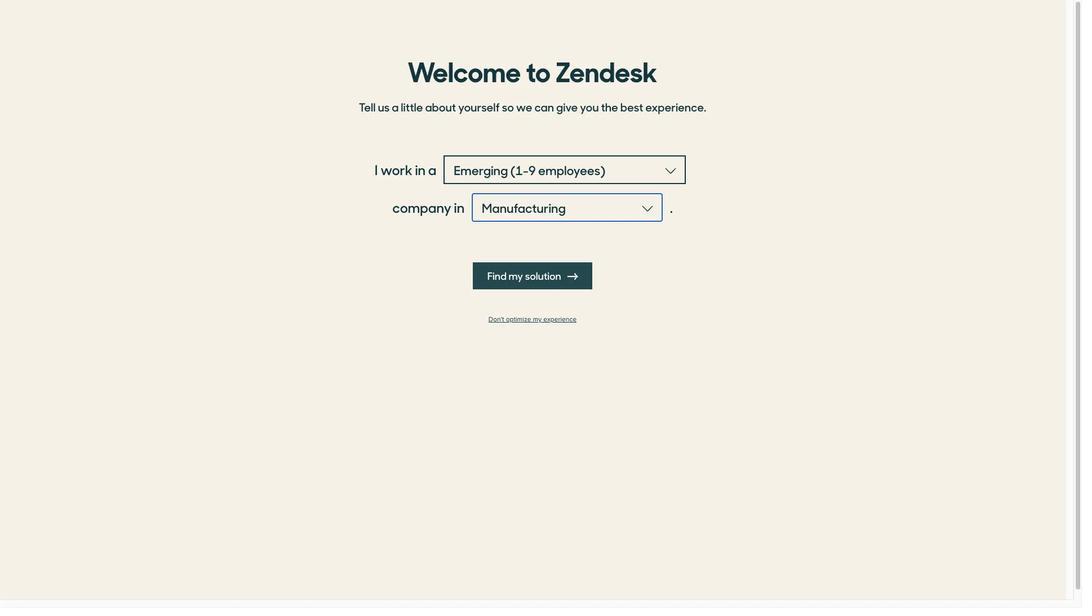 Task type: describe. For each thing, give the bounding box(es) containing it.
company
[[393, 198, 452, 217]]

welcome to zendesk
[[408, 50, 658, 90]]

yourself
[[458, 99, 500, 115]]

we
[[516, 99, 532, 115]]

don't optimize my experience
[[489, 316, 577, 324]]

0 horizontal spatial a
[[392, 99, 399, 115]]

find     my solution button
[[473, 263, 593, 290]]

experience
[[544, 316, 577, 324]]

best
[[621, 99, 643, 115]]

little
[[401, 99, 423, 115]]

welcome
[[408, 50, 521, 90]]

optimize
[[506, 316, 531, 324]]

my inside button
[[509, 269, 523, 283]]

can
[[535, 99, 554, 115]]

the
[[601, 99, 618, 115]]

zendesk
[[556, 50, 658, 90]]

experience.
[[646, 99, 707, 115]]

1 horizontal spatial my
[[533, 316, 542, 324]]

give
[[557, 99, 578, 115]]

i work in a
[[375, 160, 437, 179]]



Task type: locate. For each thing, give the bounding box(es) containing it.
about
[[425, 99, 456, 115]]

don't
[[489, 316, 504, 324]]

a
[[392, 99, 399, 115], [428, 160, 437, 179]]

us
[[378, 99, 390, 115]]

my right the optimize
[[533, 316, 542, 324]]

1 vertical spatial my
[[533, 316, 542, 324]]

a right us on the left top of page
[[392, 99, 399, 115]]

company in
[[393, 198, 465, 217]]

0 vertical spatial a
[[392, 99, 399, 115]]

so
[[502, 99, 514, 115]]

in right work
[[415, 160, 426, 179]]

work
[[381, 160, 413, 179]]

my right find
[[509, 269, 523, 283]]

0 horizontal spatial my
[[509, 269, 523, 283]]

0 horizontal spatial in
[[415, 160, 426, 179]]

1 vertical spatial in
[[454, 198, 465, 217]]

in right company
[[454, 198, 465, 217]]

i
[[375, 160, 378, 179]]

a right work
[[428, 160, 437, 179]]

tell us a little about yourself so we can give you the best experience.
[[359, 99, 707, 115]]

.
[[670, 198, 673, 217]]

0 vertical spatial in
[[415, 160, 426, 179]]

1 vertical spatial a
[[428, 160, 437, 179]]

you
[[580, 99, 599, 115]]

find     my solution
[[488, 269, 563, 283]]

arrow right image
[[568, 272, 578, 282]]

0 vertical spatial my
[[509, 269, 523, 283]]

solution
[[525, 269, 561, 283]]

find
[[488, 269, 507, 283]]

to
[[526, 50, 551, 90]]

tell
[[359, 99, 376, 115]]

1 horizontal spatial in
[[454, 198, 465, 217]]

don't optimize my experience link
[[352, 316, 713, 324]]

my
[[509, 269, 523, 283], [533, 316, 542, 324]]

in
[[415, 160, 426, 179], [454, 198, 465, 217]]

1 horizontal spatial a
[[428, 160, 437, 179]]



Task type: vqa. For each thing, say whether or not it's contained in the screenshot.
the my within FIND     MY SOLUTION button
no



